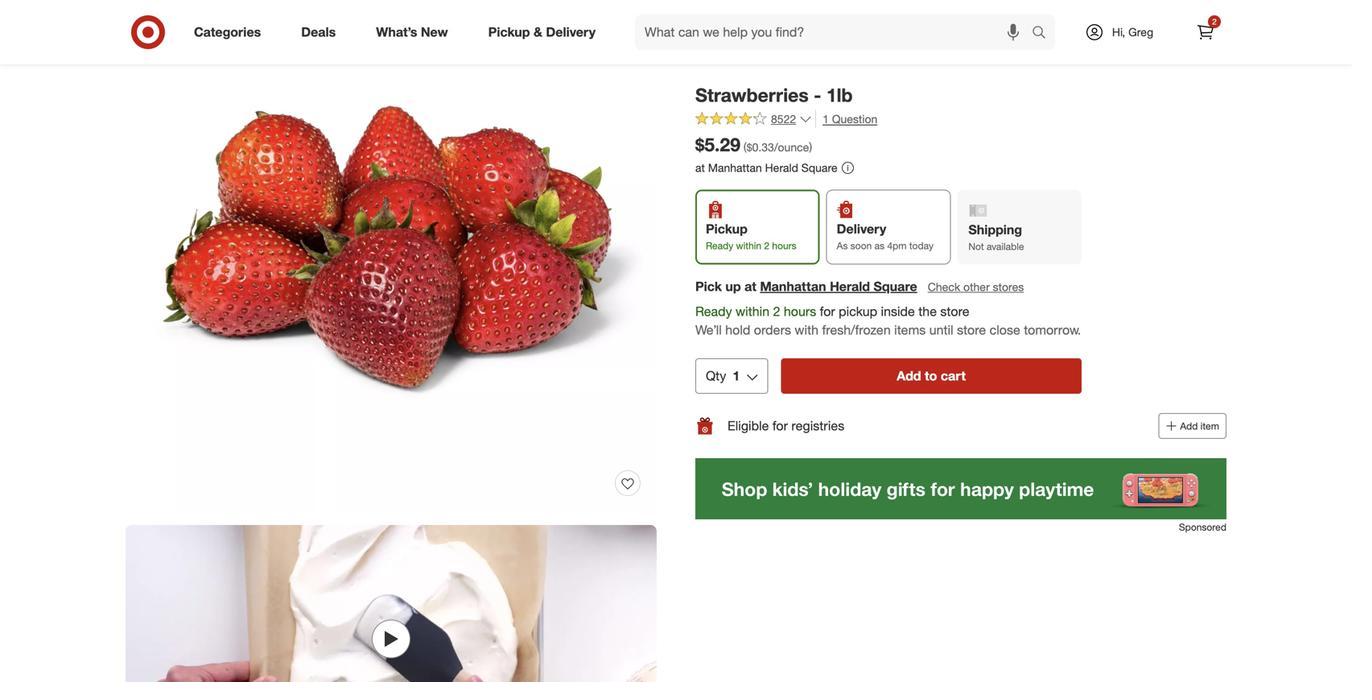 Task type: vqa. For each thing, say whether or not it's contained in the screenshot.
What's at the top
yes



Task type: locate. For each thing, give the bounding box(es) containing it.
ready up the we'll
[[696, 304, 733, 319]]

herald up pickup
[[830, 279, 871, 294]]

at down $5.29 at the top of the page
[[696, 161, 705, 175]]

hours up with
[[784, 304, 817, 319]]

pickup inside 'pickup ready within 2 hours'
[[706, 221, 748, 237]]

1 vertical spatial square
[[874, 279, 918, 294]]

at right up
[[745, 279, 757, 294]]

2 horizontal spatial 2
[[1213, 17, 1217, 27]]

orders
[[754, 322, 792, 338]]

pick
[[696, 279, 722, 294]]

0 horizontal spatial herald
[[766, 161, 799, 175]]

pickup for &
[[489, 24, 530, 40]]

1 horizontal spatial herald
[[830, 279, 871, 294]]

store right until at the top right
[[958, 322, 987, 338]]

manhattan down (
[[709, 161, 762, 175]]

add item button
[[1159, 413, 1227, 439]]

0 horizontal spatial 2
[[765, 239, 770, 252]]

categories link
[[180, 14, 281, 50]]

$0.33
[[747, 140, 775, 154]]

0 vertical spatial pickup
[[489, 24, 530, 40]]

1 down 1lb
[[823, 112, 829, 126]]

manhattan up with
[[761, 279, 827, 294]]

add
[[897, 368, 922, 384], [1181, 420, 1199, 432]]

4pm
[[888, 239, 907, 252]]

2 up pick up at manhattan herald square
[[765, 239, 770, 252]]

0 horizontal spatial delivery
[[546, 24, 596, 40]]

8522
[[772, 112, 797, 126]]

cart
[[941, 368, 966, 384]]

for inside ready within 2 hours for pickup inside the store we'll hold orders with fresh/frozen items until store close tomorrow.
[[820, 304, 836, 319]]

1 vertical spatial manhattan
[[761, 279, 827, 294]]

strawberries - 1lb, 2 of 13, play video image
[[126, 525, 657, 682]]

delivery as soon as 4pm today
[[837, 221, 934, 252]]

for right eligible
[[773, 418, 788, 434]]

0 vertical spatial hours
[[773, 239, 797, 252]]

1lb
[[827, 84, 853, 106]]

1 vertical spatial hours
[[784, 304, 817, 319]]

0 vertical spatial ready
[[706, 239, 734, 252]]

ready
[[706, 239, 734, 252], [696, 304, 733, 319]]

2 right greg
[[1213, 17, 1217, 27]]

1 vertical spatial ready
[[696, 304, 733, 319]]

(
[[744, 140, 747, 154]]

0 vertical spatial delivery
[[546, 24, 596, 40]]

herald down /ounce
[[766, 161, 799, 175]]

2 within from the top
[[736, 304, 770, 319]]

as
[[875, 239, 885, 252]]

1 horizontal spatial 2
[[774, 304, 781, 319]]

herald
[[766, 161, 799, 175], [830, 279, 871, 294]]

1 vertical spatial pickup
[[706, 221, 748, 237]]

1
[[823, 112, 829, 126], [733, 368, 740, 384]]

square down the )
[[802, 161, 838, 175]]

pickup ready within 2 hours
[[706, 221, 797, 252]]

1 vertical spatial for
[[773, 418, 788, 434]]

1 vertical spatial 1
[[733, 368, 740, 384]]

1 horizontal spatial pickup
[[706, 221, 748, 237]]

add left the item in the right of the page
[[1181, 420, 1199, 432]]

registries
[[792, 418, 845, 434]]

1 horizontal spatial add
[[1181, 420, 1199, 432]]

store
[[941, 304, 970, 319], [958, 322, 987, 338]]

hours inside ready within 2 hours for pickup inside the store we'll hold orders with fresh/frozen items until store close tomorrow.
[[784, 304, 817, 319]]

0 horizontal spatial square
[[802, 161, 838, 175]]

hours
[[773, 239, 797, 252], [784, 304, 817, 319]]

1 vertical spatial at
[[745, 279, 757, 294]]

store up until at the top right
[[941, 304, 970, 319]]

add left to
[[897, 368, 922, 384]]

1 within from the top
[[736, 239, 762, 252]]

0 vertical spatial herald
[[766, 161, 799, 175]]

0 horizontal spatial 1
[[733, 368, 740, 384]]

0 horizontal spatial add
[[897, 368, 922, 384]]

today
[[910, 239, 934, 252]]

0 vertical spatial square
[[802, 161, 838, 175]]

1 inside 1 question link
[[823, 112, 829, 126]]

new
[[421, 24, 448, 40]]

0 vertical spatial store
[[941, 304, 970, 319]]

available
[[987, 240, 1025, 252]]

1 vertical spatial delivery
[[837, 221, 887, 237]]

1 horizontal spatial at
[[745, 279, 757, 294]]

delivery
[[546, 24, 596, 40], [837, 221, 887, 237]]

hi,
[[1113, 25, 1126, 39]]

0 vertical spatial 2
[[1213, 17, 1217, 27]]

0 horizontal spatial pickup
[[489, 24, 530, 40]]

square up inside on the right top of the page
[[874, 279, 918, 294]]

0 vertical spatial within
[[736, 239, 762, 252]]

check other stores
[[928, 280, 1025, 294]]

1 question link
[[816, 110, 878, 129]]

2 vertical spatial 2
[[774, 304, 781, 319]]

manhattan
[[709, 161, 762, 175], [761, 279, 827, 294]]

delivery right &
[[546, 24, 596, 40]]

for
[[820, 304, 836, 319], [773, 418, 788, 434]]

for down manhattan herald square button
[[820, 304, 836, 319]]

we'll
[[696, 322, 722, 338]]

2 up orders
[[774, 304, 781, 319]]

pickup & delivery
[[489, 24, 596, 40]]

8522 link
[[696, 110, 813, 130]]

tomorrow.
[[1025, 322, 1082, 338]]

hours up pick up at manhattan herald square
[[773, 239, 797, 252]]

pickup for ready
[[706, 221, 748, 237]]

manhattan herald square button
[[761, 277, 918, 296]]

deals
[[301, 24, 336, 40]]

within up up
[[736, 239, 762, 252]]

)
[[810, 140, 813, 154]]

pickup up up
[[706, 221, 748, 237]]

2
[[1213, 17, 1217, 27], [765, 239, 770, 252], [774, 304, 781, 319]]

pickup left &
[[489, 24, 530, 40]]

0 vertical spatial 1
[[823, 112, 829, 126]]

to
[[925, 368, 938, 384]]

1 vertical spatial add
[[1181, 420, 1199, 432]]

1 horizontal spatial delivery
[[837, 221, 887, 237]]

qty
[[706, 368, 727, 384]]

ready up pick
[[706, 239, 734, 252]]

greg
[[1129, 25, 1154, 39]]

within
[[736, 239, 762, 252], [736, 304, 770, 319]]

0 vertical spatial manhattan
[[709, 161, 762, 175]]

delivery up soon
[[837, 221, 887, 237]]

item
[[1201, 420, 1220, 432]]

square
[[802, 161, 838, 175], [874, 279, 918, 294]]

1 vertical spatial within
[[736, 304, 770, 319]]

within inside 'pickup ready within 2 hours'
[[736, 239, 762, 252]]

within up the 'hold'
[[736, 304, 770, 319]]

1 vertical spatial 2
[[765, 239, 770, 252]]

0 vertical spatial for
[[820, 304, 836, 319]]

1 right "qty"
[[733, 368, 740, 384]]

add to cart
[[897, 368, 966, 384]]

ready inside ready within 2 hours for pickup inside the store we'll hold orders with fresh/frozen items until store close tomorrow.
[[696, 304, 733, 319]]

/ounce
[[775, 140, 810, 154]]

the
[[919, 304, 937, 319]]

pickup
[[489, 24, 530, 40], [706, 221, 748, 237]]

what's new
[[376, 24, 448, 40]]

at
[[696, 161, 705, 175], [745, 279, 757, 294]]

0 vertical spatial add
[[897, 368, 922, 384]]

1 horizontal spatial 1
[[823, 112, 829, 126]]

0 vertical spatial at
[[696, 161, 705, 175]]

2 link
[[1189, 14, 1224, 50]]

1 horizontal spatial for
[[820, 304, 836, 319]]

1 horizontal spatial square
[[874, 279, 918, 294]]



Task type: describe. For each thing, give the bounding box(es) containing it.
check
[[928, 280, 961, 294]]

what's new link
[[363, 14, 468, 50]]

hi, greg
[[1113, 25, 1154, 39]]

what's
[[376, 24, 418, 40]]

search button
[[1025, 14, 1064, 53]]

hours inside 'pickup ready within 2 hours'
[[773, 239, 797, 252]]

pickup
[[839, 304, 878, 319]]

add to cart button
[[781, 358, 1082, 394]]

2 inside 'pickup ready within 2 hours'
[[765, 239, 770, 252]]

shipping
[[969, 222, 1023, 237]]

with
[[795, 322, 819, 338]]

0 horizontal spatial for
[[773, 418, 788, 434]]

categories
[[194, 24, 261, 40]]

sponsored
[[1180, 521, 1227, 533]]

hold
[[726, 322, 751, 338]]

other
[[964, 280, 990, 294]]

add item
[[1181, 420, 1220, 432]]

at manhattan herald square
[[696, 161, 838, 175]]

until
[[930, 322, 954, 338]]

add for add to cart
[[897, 368, 922, 384]]

ready inside 'pickup ready within 2 hours'
[[706, 239, 734, 252]]

deals link
[[288, 14, 356, 50]]

soon
[[851, 239, 872, 252]]

up
[[726, 279, 741, 294]]

question
[[833, 112, 878, 126]]

within inside ready within 2 hours for pickup inside the store we'll hold orders with fresh/frozen items until store close tomorrow.
[[736, 304, 770, 319]]

&
[[534, 24, 543, 40]]

1 vertical spatial herald
[[830, 279, 871, 294]]

stores
[[993, 280, 1025, 294]]

strawberries
[[696, 84, 809, 106]]

ready within 2 hours for pickup inside the store we'll hold orders with fresh/frozen items until store close tomorrow.
[[696, 304, 1082, 338]]

2 inside ready within 2 hours for pickup inside the store we'll hold orders with fresh/frozen items until store close tomorrow.
[[774, 304, 781, 319]]

fresh/frozen
[[823, 322, 891, 338]]

0 horizontal spatial at
[[696, 161, 705, 175]]

as
[[837, 239, 848, 252]]

pickup & delivery link
[[475, 14, 616, 50]]

check other stores button
[[928, 278, 1025, 296]]

strawberries - 1lb
[[696, 84, 853, 106]]

inside
[[881, 304, 916, 319]]

1 vertical spatial store
[[958, 322, 987, 338]]

What can we help you find? suggestions appear below search field
[[635, 14, 1036, 50]]

eligible for registries
[[728, 418, 845, 434]]

$5.29
[[696, 133, 741, 156]]

not
[[969, 240, 985, 252]]

pick up at manhattan herald square
[[696, 279, 918, 294]]

$5.29 ( $0.33 /ounce )
[[696, 133, 813, 156]]

strawberries - 1lb, 1 of 13 image
[[126, 0, 657, 512]]

1 question
[[823, 112, 878, 126]]

-
[[814, 84, 822, 106]]

close
[[990, 322, 1021, 338]]

advertisement region
[[696, 458, 1227, 520]]

items
[[895, 322, 926, 338]]

add for add item
[[1181, 420, 1199, 432]]

search
[[1025, 26, 1064, 42]]

qty 1
[[706, 368, 740, 384]]

delivery inside delivery as soon as 4pm today
[[837, 221, 887, 237]]

eligible
[[728, 418, 769, 434]]

shipping not available
[[969, 222, 1025, 252]]



